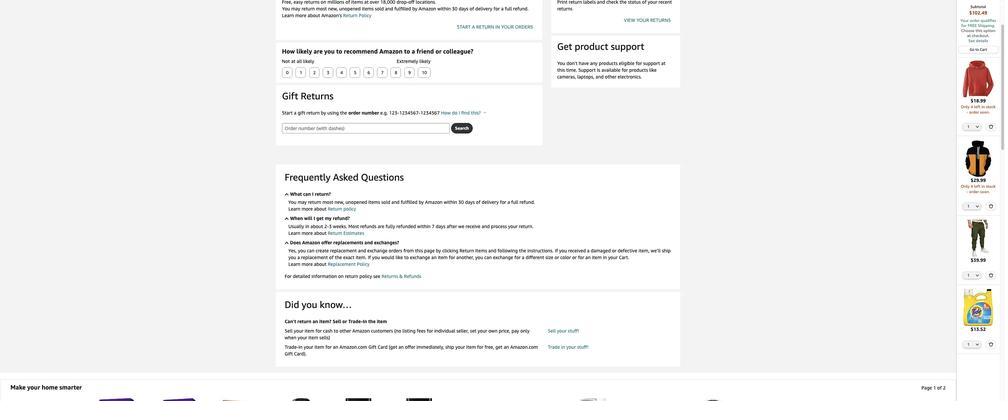Task type: describe. For each thing, give the bounding box(es) containing it.
following
[[498, 248, 518, 253]]

policy inside you may return most new, unopened items sold and fulfilled by amazon within 30 days of delivery for a full refund. learn more about return policy
[[344, 206, 356, 212]]

instructions.
[[528, 248, 554, 253]]

most for return
[[323, 199, 333, 205]]

for right fees
[[427, 328, 433, 334]]

cash
[[323, 328, 333, 334]]

return right amazon's at the top of page
[[343, 12, 358, 18]]

at inside your order qualifies for free shipping. choose this option at checkout. see details
[[967, 33, 971, 38]]

5 submit
[[350, 68, 360, 78]]

- for $18.99
[[967, 109, 968, 114]]

dropdown image
[[976, 125, 980, 128]]

4 submit
[[337, 68, 346, 78]]

start
[[282, 110, 293, 116]]

0 vertical spatial 2
[[313, 70, 316, 75]]

full for you may return most new, unopened items sold and fulfilled by amazon within 30 days of delivery for a full refund. learn more about return policy
[[511, 199, 519, 205]]

for down clicking
[[449, 254, 455, 260]]

or down know…
[[342, 319, 347, 324]]

view
[[624, 17, 635, 23]]

you left would
[[372, 254, 380, 260]]

return policy link
[[328, 206, 356, 212]]

0 vertical spatial support
[[611, 41, 645, 52]]

your inside print return labels and check the status of your recent returns
[[648, 0, 658, 5]]

amazon basics - smart a19 led light bulb, 2.4 ghz wi-fi, 7.5w (equivalent to 60w) 800lm, works with alexa only, 1-pack, certi image
[[211, 398, 265, 401]]

frequently
[[285, 172, 331, 183]]

amazon inside dropdown button
[[302, 240, 320, 245]]

by inside the yes, you can create replacement and exchange orders from this page by clicking return items and following the instructions. if you received a damaged or defective item, we'll ship you a replacement of the exact item. if you would like to exchange an item for another, you can exchange for a different size or color or for an item in your cart. learn more about replacement policy
[[436, 248, 441, 253]]

sell for sell your item for cash to other amazon customers (no listing fees for individual seller, set your own price, pay only when your item sells)
[[285, 328, 293, 334]]

gift returns
[[282, 90, 334, 101]]

item.
[[356, 254, 367, 260]]

an right the (get at the left bottom
[[399, 344, 404, 350]]

item down the sells)
[[315, 344, 324, 350]]

spring&amp;gege youth solid pullover sport hoodies soft kids hooded sweatshirts for boys and girls size 5-6 years red image
[[960, 60, 997, 97]]

your right make
[[27, 384, 40, 391]]

view your returns
[[624, 17, 671, 23]]

1 for $39.99
[[968, 273, 970, 277]]

you down the yes,
[[289, 254, 296, 260]]

is
[[597, 67, 600, 73]]

returns
[[650, 17, 671, 23]]

1 horizontal spatial replacement
[[330, 248, 357, 253]]

or down the received
[[572, 254, 577, 260]]

items for amazon's
[[362, 6, 374, 11]]

return inside the yes, you can create replacement and exchange orders from this page by clicking return items and following the instructions. if you received a damaged or defective item, we'll ship you a replacement of the exact item. if you would like to exchange an item for another, you can exchange for a different size or color or for an item in your cart. learn more about replacement policy
[[460, 248, 474, 253]]

days inside usually in about 2-3 weeks. most refunds are fully refunded within 7 days after we receive and process your return. learn more about return estimates
[[436, 223, 446, 229]]

offer inside dropdown button
[[321, 240, 332, 245]]

amazon inside 'you may return most new, unopened items sold and fulfilled by amazon within 30 days of delivery for a full refund. learn more about amazon's'
[[419, 6, 436, 11]]

get product support
[[557, 41, 645, 52]]

free
[[968, 23, 977, 28]]

trade
[[548, 344, 560, 350]]

return inside you may return most new, unopened items sold and fulfilled by amazon within 30 days of delivery for a full refund. learn more about return policy
[[328, 206, 342, 212]]

free,
[[485, 344, 494, 350]]

seller,
[[457, 328, 469, 334]]

shipping.
[[978, 23, 996, 28]]

by inside 'you may return most new, unopened items sold and fulfilled by amazon within 30 days of delivery for a full refund. learn more about amazon's'
[[412, 6, 418, 11]]

the up different
[[519, 248, 526, 253]]

receive
[[466, 223, 481, 229]]

ship inside trade-in your item for an amazon.com gift card (get an offer immediately, ship your item for free, get an amazon.com gift card).
[[445, 344, 454, 350]]

item down the damaged
[[592, 254, 602, 260]]

likely for how
[[297, 48, 312, 55]]

how for how likely are you to recommend amazon to a friend or colleague?
[[282, 48, 295, 55]]

cart
[[980, 47, 987, 52]]

7 inside option group
[[381, 70, 384, 75]]

you right the yes,
[[298, 248, 306, 253]]

item up customers
[[377, 319, 387, 324]]

in inside the yes, you can create replacement and exchange orders from this page by clicking return items and following the instructions. if you received a damaged or defective item, we'll ship you a replacement of the exact item. if you would like to exchange an item for another, you can exchange for a different size or color or for an item in your cart. learn more about replacement policy
[[603, 254, 607, 260]]

this for following
[[415, 248, 423, 253]]

an down can't return an item? sell or trade-in the item
[[333, 344, 338, 350]]

a inside you may return most new, unopened items sold and fulfilled by amazon within 30 days of delivery for a full refund. learn more about return policy
[[508, 199, 510, 205]]

e.g.
[[380, 110, 388, 116]]

status
[[628, 0, 641, 5]]

are inside usually in about 2-3 weeks. most refunds are fully refunded within 7 days after we receive and process your return. learn more about return estimates
[[378, 223, 384, 229]]

do
[[452, 110, 458, 116]]

refunded
[[397, 223, 416, 229]]

i for get
[[314, 215, 315, 221]]

delivery for you may return most new, unopened items sold and fulfilled by amazon within 30 days of delivery for a full refund. learn more about return policy
[[482, 199, 499, 205]]

return?
[[315, 191, 331, 197]]

dropdown image for $29.99
[[976, 205, 980, 208]]

when will i get my refund?
[[290, 215, 350, 221]]

2 horizontal spatial exchange
[[493, 254, 513, 260]]

1 for $13.52
[[968, 342, 970, 346]]

0 horizontal spatial at
[[291, 58, 296, 64]]

checkout.
[[972, 33, 990, 38]]

start a return in your orders
[[457, 24, 533, 30]]

your right when
[[298, 335, 307, 340]]

30 for you may return most new, unopened items sold and fulfilled by amazon within 30 days of delivery for a full refund. learn more about return policy
[[459, 199, 464, 205]]

sold for amazon's
[[375, 6, 384, 11]]

print
[[557, 0, 568, 5]]

in inside $18.99 only 4 left in stock - order soon.
[[982, 104, 985, 109]]

1 horizontal spatial 2
[[943, 385, 946, 391]]

item down set
[[466, 344, 476, 350]]

0 vertical spatial gift
[[282, 90, 298, 101]]

did
[[285, 299, 299, 310]]

immediately,
[[417, 344, 444, 350]]

check
[[606, 0, 619, 5]]

start a return in your orders link
[[457, 24, 533, 30]]

return inside usually in about 2-3 weeks. most refunds are fully refunded within 7 days after we receive and process your return. learn more about return estimates
[[328, 230, 342, 236]]

tide simply liquid laundry detergent refreshing breeze, 114 loads (packaging may vary) image
[[960, 289, 997, 326]]

questions
[[361, 172, 404, 183]]

about inside the yes, you can create replacement and exchange orders from this page by clicking return items and following the instructions. if you received a damaged or defective item, we'll ship you a replacement of the exact item. if you would like to exchange an item for another, you can exchange for a different size or color or for an item in your cart. learn more about replacement policy
[[314, 261, 327, 267]]

1 vertical spatial if
[[368, 254, 371, 260]]

Order number (with dashes) text field
[[282, 123, 450, 133]]

like inside the you don't have any products eligible for support at this time. support is available for products like cameras, laptops, and other electronics.
[[649, 67, 657, 73]]

option group containing 0
[[280, 67, 444, 78]]

learn for usually in about 2-3 weeks. most refunds are fully refunded within 7 days after we receive and process your return. learn more about return estimates
[[289, 230, 300, 236]]

recent
[[659, 0, 672, 5]]

amazon inside sell your item for cash to other amazon customers (no listing fees for individual seller, set your own price, pay only when your item sells)
[[352, 328, 370, 334]]

or left defective
[[612, 248, 617, 253]]

return estimates link
[[328, 230, 364, 236]]

3 inside option group
[[327, 70, 329, 75]]

this inside your order qualifies for free shipping. choose this option at checkout. see details
[[976, 28, 983, 33]]

create
[[316, 248, 329, 253]]

print return labels and check the status of your recent returns
[[557, 0, 672, 11]]

page
[[922, 385, 932, 391]]

any
[[590, 60, 598, 66]]

jmierr mens fashion cargo pants - casual cotton tapered stretch twill chino athletic joggers sweatpants workout trousers with pockets for men, us 38(xl), a green 1 image
[[960, 220, 997, 257]]

refunds
[[360, 223, 377, 229]]

see
[[969, 38, 975, 43]]

items for return
[[368, 199, 380, 205]]

only for $29.99
[[961, 184, 970, 189]]

you right the did
[[302, 299, 317, 310]]

for down the sells)
[[326, 344, 332, 350]]

usually
[[289, 223, 304, 229]]

can inside what can i return? dropdown button
[[303, 191, 311, 197]]

get inside trade-in your item for an amazon.com gift card (get an offer immediately, ship your item for free, get an amazon.com gift card).
[[496, 344, 503, 350]]

order inside your order qualifies for free shipping. choose this option at checkout. see details
[[970, 18, 980, 23]]

9 submit
[[405, 68, 414, 78]]

weeks.
[[333, 223, 347, 229]]

how do i find this? button
[[441, 110, 486, 116]]

detailed
[[293, 273, 310, 279]]

1 for $18.99
[[968, 124, 970, 129]]

trade in your stuff! link
[[548, 344, 589, 350]]

$102.49
[[970, 10, 988, 16]]

most
[[348, 223, 359, 229]]

1 horizontal spatial trade-
[[348, 319, 363, 324]]

ship inside the yes, you can create replacement and exchange orders from this page by clicking return items and following the instructions. if you received a damaged or defective item, we'll ship you a replacement of the exact item. if you would like to exchange an item for another, you can exchange for a different size or color or for an item in your cart. learn more about replacement policy
[[662, 248, 671, 253]]

you down items
[[475, 254, 483, 260]]

you don't have any products eligible for support at this time. support is available for products like cameras, laptops, and other electronics.
[[557, 60, 666, 80]]

in inside usually in about 2-3 weeks. most refunds are fully refunded within 7 days after we receive and process your return. learn more about return estimates
[[305, 223, 309, 229]]

- for $29.99
[[967, 189, 968, 194]]

the right "in"
[[368, 319, 376, 324]]

within inside usually in about 2-3 weeks. most refunds are fully refunded within 7 days after we receive and process your return. learn more about return estimates
[[417, 223, 431, 229]]

defective
[[618, 248, 638, 253]]

9
[[408, 70, 411, 75]]

card).
[[294, 351, 307, 357]]

and inside the you don't have any products eligible for support at this time. support is available for products like cameras, laptops, and other electronics.
[[596, 74, 604, 80]]

item left the sells)
[[309, 335, 318, 340]]

sold for return
[[381, 199, 390, 205]]

own
[[489, 328, 498, 334]]

1 list item from the left
[[754, 398, 808, 401]]

left for $29.99
[[974, 184, 981, 189]]

or right the size in the right bottom of the page
[[555, 254, 559, 260]]

for inside you may return most new, unopened items sold and fulfilled by amazon within 30 days of delivery for a full refund. learn more about return policy
[[500, 199, 506, 205]]

0 vertical spatial stuff!
[[568, 328, 579, 334]]

other inside sell your item for cash to other amazon customers (no listing fees for individual seller, set your own price, pay only when your item sells)
[[340, 328, 351, 334]]

the right using
[[340, 110, 347, 116]]

a
[[472, 24, 475, 30]]

you inside you may return most new, unopened items sold and fulfilled by amazon within 30 days of delivery for a full refund. learn more about return policy
[[289, 199, 297, 205]]

0 horizontal spatial products
[[599, 60, 618, 66]]

1234567
[[421, 110, 440, 116]]

1 vertical spatial can
[[307, 248, 315, 253]]

information
[[312, 273, 337, 279]]

an down page
[[431, 254, 437, 260]]

electronics.
[[618, 74, 642, 80]]

order for $18.99 only 4 left in stock - order soon.
[[970, 109, 979, 114]]

stock for $18.99
[[986, 104, 996, 109]]

like inside the yes, you can create replacement and exchange orders from this page by clicking return items and following the instructions. if you received a damaged or defective item, we'll ship you a replacement of the exact item. if you would like to exchange an item for another, you can exchange for a different size or color or for an item in your cart. learn more about replacement policy
[[396, 254, 403, 260]]

7 inside usually in about 2-3 weeks. most refunds are fully refunded within 7 days after we receive and process your return. learn more about return estimates
[[432, 223, 435, 229]]

for down the received
[[578, 254, 584, 260]]

10
[[422, 70, 427, 75]]

of right page
[[938, 385, 942, 391]]

go
[[970, 47, 975, 52]]

you up color
[[559, 248, 567, 253]]

roku express (new) | hd roku streaming device with simple remote (no tv controls), free & live tv image
[[151, 398, 205, 401]]

by inside you may return most new, unopened items sold and fulfilled by amazon within 30 days of delivery for a full refund. learn more about return policy
[[419, 199, 424, 205]]

1 horizontal spatial policy
[[360, 273, 372, 279]]

collapse image for when
[[285, 218, 289, 221]]

an down the received
[[586, 254, 591, 260]]

1 for $29.99
[[968, 204, 970, 208]]

0 vertical spatial are
[[314, 48, 323, 55]]

see details link
[[960, 38, 997, 43]]

order for start a gift return by using the order number e.g. 123-1234567-1234567
[[348, 110, 361, 116]]

set
[[470, 328, 477, 334]]

received
[[568, 248, 586, 253]]

7 submit
[[378, 68, 387, 78]]

and inside dropdown button
[[365, 240, 373, 245]]

in inside $29.99 only 4 left in stock - order soon.
[[982, 184, 985, 189]]

your inside usually in about 2-3 weeks. most refunds are fully refunded within 7 days after we receive and process your return. learn more about return estimates
[[508, 223, 518, 229]]

1 horizontal spatial sell
[[333, 319, 341, 324]]

for left free, at left
[[477, 344, 484, 350]]

for detailed information on return policy see returns & refunds
[[285, 273, 422, 279]]

customers
[[371, 328, 393, 334]]

8 submit
[[391, 68, 401, 78]]

make your home smarter
[[10, 384, 82, 391]]

stock for $29.99
[[986, 184, 996, 189]]

view your returns link
[[624, 17, 671, 23]]

full for you may return most new, unopened items sold and fulfilled by amazon within 30 days of delivery for a full refund. learn more about amazon's
[[505, 6, 512, 11]]

other inside the you don't have any products eligible for support at this time. support is available for products like cameras, laptops, and other electronics.
[[605, 74, 617, 80]]

learn for you may return most new, unopened items sold and fulfilled by amazon within 30 days of delivery for a full refund. learn more about amazon's
[[282, 12, 294, 18]]

your inside the yes, you can create replacement and exchange orders from this page by clicking return items and following the instructions. if you received a damaged or defective item, we'll ship you a replacement of the exact item. if you would like to exchange an item for another, you can exchange for a different size or color or for an item in your cart. learn more about replacement policy
[[608, 254, 618, 260]]

number
[[362, 110, 379, 116]]

how do i find this?
[[441, 110, 482, 116]]

for up the sells)
[[316, 328, 322, 334]]

0 submit
[[282, 68, 292, 78]]

from
[[404, 248, 414, 253]]

0 vertical spatial your
[[637, 17, 649, 23]]

your up card).
[[304, 344, 313, 350]]

more for usually in about 2-3 weeks. most refunds are fully refunded within 7 days after we receive and process your return. learn more about return estimates
[[302, 230, 313, 236]]

get inside dropdown button
[[316, 215, 324, 221]]

search
[[455, 125, 469, 131]]

only for $18.99
[[961, 104, 970, 109]]

8
[[395, 70, 397, 75]]

i for find
[[459, 110, 460, 116]]

new, for return
[[335, 199, 344, 205]]

fulfilled for amazon's
[[394, 6, 411, 11]]

to inside go to cart link
[[976, 47, 979, 52]]

1 horizontal spatial returns
[[382, 273, 398, 279]]

after
[[447, 223, 457, 229]]

your up when
[[294, 328, 303, 334]]

return.
[[519, 223, 533, 229]]

learn inside the yes, you can create replacement and exchange orders from this page by clicking return items and following the instructions. if you received a damaged or defective item, we'll ship you a replacement of the exact item. if you would like to exchange an item for another, you can exchange for a different size or color or for an item in your cart. learn more about replacement policy
[[289, 261, 300, 267]]

an down price,
[[504, 344, 509, 350]]

ring video doorbell – 1080p hd video, improved motion detection, easy installation – venetian bronze image
[[332, 398, 386, 401]]

return inside you may return most new, unopened items sold and fulfilled by amazon within 30 days of delivery for a full refund. learn more about return policy
[[308, 199, 321, 205]]

cart.
[[619, 254, 629, 260]]

0 vertical spatial policy
[[359, 12, 372, 18]]

don't
[[567, 60, 578, 66]]

subtotal
[[971, 4, 986, 9]]

pay
[[512, 328, 519, 334]]

your down seller,
[[456, 344, 465, 350]]

see
[[373, 273, 380, 279]]

item,
[[639, 248, 650, 253]]

for inside your order qualifies for free shipping. choose this option at checkout. see details
[[962, 23, 967, 28]]

smarter
[[59, 384, 82, 391]]

3 list item from the left
[[875, 398, 929, 401]]

within for you may return most new, unopened items sold and fulfilled by amazon within 30 days of delivery for a full refund. learn more about amazon's
[[437, 6, 451, 11]]

trade- inside trade-in your item for an amazon.com gift card (get an offer immediately, ship your item for free, get an amazon.com gift card).
[[285, 344, 299, 350]]



Task type: vqa. For each thing, say whether or not it's contained in the screenshot.
the replacements
yes



Task type: locate. For each thing, give the bounding box(es) containing it.
1 vertical spatial dropdown image
[[976, 274, 980, 277]]

new, for amazon's
[[328, 6, 338, 11]]

0 vertical spatial may
[[291, 6, 300, 11]]

how left do
[[441, 110, 451, 116]]

the up replacement
[[335, 254, 342, 260]]

more inside usually in about 2-3 weeks. most refunds are fully refunded within 7 days after we receive and process your return. learn more about return estimates
[[302, 230, 313, 236]]

0 horizontal spatial 30
[[452, 6, 458, 11]]

left inside $18.99 only 4 left in stock - order soon.
[[974, 104, 981, 109]]

delete image for $29.99
[[989, 204, 994, 208]]

4 for $29.99
[[971, 184, 973, 189]]

replacement policy link
[[328, 261, 370, 267]]

for inside 'you may return most new, unopened items sold and fulfilled by amazon within 30 days of delivery for a full refund. learn more about amazon's'
[[494, 6, 500, 11]]

only inside $29.99 only 4 left in stock - order soon.
[[961, 184, 970, 189]]

0 horizontal spatial other
[[340, 328, 351, 334]]

0 vertical spatial replacement
[[330, 248, 357, 253]]

most inside 'you may return most new, unopened items sold and fulfilled by amazon within 30 days of delivery for a full refund. learn more about amazon's'
[[316, 6, 327, 11]]

dropdown image for $39.99
[[976, 274, 980, 277]]

may
[[291, 6, 300, 11], [298, 199, 307, 205]]

sell up when
[[285, 328, 293, 334]]

stuff! down sell your stuff!
[[577, 344, 589, 350]]

2 vertical spatial days
[[436, 223, 446, 229]]

3 left 4 submit
[[327, 70, 329, 75]]

trade-in your item for an amazon.com gift card (get an offer immediately, ship your item for free, get an amazon.com gift card).
[[285, 344, 538, 357]]

0 vertical spatial stock
[[986, 104, 996, 109]]

about inside 'you may return most new, unopened items sold and fulfilled by amazon within 30 days of delivery for a full refund. learn more about amazon's'
[[308, 12, 320, 18]]

likely right all
[[303, 58, 314, 64]]

you inside 'you may return most new, unopened items sold and fulfilled by amazon within 30 days of delivery for a full refund. learn more about amazon's'
[[282, 6, 290, 11]]

5
[[354, 70, 357, 75]]

this?
[[471, 110, 481, 116]]

go to cart link
[[959, 46, 998, 53]]

delete image
[[989, 124, 994, 129], [989, 204, 994, 208], [989, 342, 994, 346]]

0 vertical spatial 30
[[452, 6, 458, 11]]

popover image
[[484, 112, 486, 113]]

list
[[24, 398, 933, 401]]

products
[[599, 60, 618, 66], [629, 67, 648, 73]]

likely up all
[[297, 48, 312, 55]]

gift up start
[[282, 90, 298, 101]]

not at all likely
[[282, 58, 314, 64]]

returns left &
[[382, 273, 398, 279]]

color
[[560, 254, 571, 260]]

learn
[[282, 12, 294, 18], [289, 206, 300, 212], [289, 230, 300, 236], [289, 261, 300, 267]]

-
[[967, 109, 968, 114], [967, 189, 968, 194]]

1 vertical spatial sold
[[381, 199, 390, 205]]

2 left 3 submit
[[313, 70, 316, 75]]

available
[[602, 67, 621, 73]]

1 horizontal spatial offer
[[405, 344, 415, 350]]

1 vertical spatial your
[[501, 24, 514, 30]]

how
[[282, 48, 295, 55], [441, 110, 451, 116]]

0 vertical spatial only
[[961, 104, 970, 109]]

sell inside sell your item for cash to other amazon customers (no listing fees for individual seller, set your own price, pay only when your item sells)
[[285, 328, 293, 334]]

soon. inside $29.99 only 4 left in stock - order soon.
[[980, 189, 990, 194]]

all-new ring indoor cam (2nd gen) | latest generation, 2023 release | 1080p hd video & color night vision, two-way talk, and image
[[573, 398, 627, 401]]

more
[[295, 12, 306, 18], [302, 206, 313, 212], [302, 230, 313, 236], [302, 261, 313, 267]]

ship down individual
[[445, 344, 454, 350]]

go to cart
[[970, 47, 987, 52]]

exchange down page
[[410, 254, 430, 260]]

order for $29.99 only 4 left in stock - order soon.
[[970, 189, 979, 194]]

labels
[[583, 0, 596, 5]]

0 vertical spatial 7
[[381, 70, 384, 75]]

new, inside 'you may return most new, unopened items sold and fulfilled by amazon within 30 days of delivery for a full refund. learn more about amazon's'
[[328, 6, 338, 11]]

in inside trade-in your item for an amazon.com gift card (get an offer immediately, ship your item for free, get an amazon.com gift card).
[[299, 344, 303, 350]]

1 horizontal spatial 30
[[459, 199, 464, 205]]

within for you may return most new, unopened items sold and fulfilled by amazon within 30 days of delivery for a full refund. learn more about return policy
[[444, 199, 457, 205]]

2 vertical spatial within
[[417, 223, 431, 229]]

extremely
[[397, 58, 418, 64]]

1 left from the top
[[974, 104, 981, 109]]

0 horizontal spatial 2
[[313, 70, 316, 75]]

1 collapse image from the top
[[285, 218, 289, 221]]

days inside 'you may return most new, unopened items sold and fulfilled by amazon within 30 days of delivery for a full refund. learn more about amazon's'
[[459, 6, 469, 11]]

yes,
[[289, 248, 297, 253]]

replacements
[[333, 240, 363, 245]]

None submit
[[987, 123, 996, 130], [987, 203, 996, 210], [987, 272, 996, 279], [987, 341, 996, 348], [987, 123, 996, 130], [987, 203, 996, 210], [987, 272, 996, 279], [987, 341, 996, 348]]

policy
[[359, 12, 372, 18], [357, 261, 370, 267]]

days for you may return most new, unopened items sold and fulfilled by amazon within 30 days of delivery for a full refund. learn more about return policy
[[465, 199, 475, 205]]

1 vertical spatial replacement
[[301, 254, 328, 260]]

to up 4 submit
[[336, 48, 342, 55]]

delete image
[[989, 273, 994, 277]]

return down weeks.
[[328, 230, 342, 236]]

an left item?
[[313, 319, 318, 324]]

dropdown image left delete image
[[976, 274, 980, 277]]

full inside you may return most new, unopened items sold and fulfilled by amazon within 30 days of delivery for a full refund. learn more about return policy
[[511, 199, 519, 205]]

1 dropdown image from the top
[[976, 205, 980, 208]]

soon. for $18.99
[[980, 109, 990, 114]]

in right trade
[[561, 344, 565, 350]]

refunds
[[404, 273, 422, 279]]

sfqzhgz unisex japanese animation hoodie cosplay clothing fashion sweatshirts adult hoodies for men and women b xx-large image
[[960, 140, 997, 177]]

option
[[984, 28, 996, 33]]

refund. for you may return most new, unopened items sold and fulfilled by amazon within 30 days of delivery for a full refund. learn more about amazon's
[[513, 6, 529, 11]]

exchanges?
[[374, 240, 399, 245]]

1 vertical spatial policy
[[360, 273, 372, 279]]

1 vertical spatial policy
[[357, 261, 370, 267]]

dropdown image down $13.52
[[976, 343, 980, 346]]

2 soon. from the top
[[980, 189, 990, 194]]

learn for you may return most new, unopened items sold and fulfilled by amazon within 30 days of delivery for a full refund. learn more about return policy
[[289, 206, 300, 212]]

does
[[290, 240, 301, 245]]

card
[[378, 344, 388, 350]]

0 horizontal spatial if
[[368, 254, 371, 260]]

what can i return? button
[[285, 191, 331, 198]]

1 stock from the top
[[986, 104, 996, 109]]

left down $18.99
[[974, 104, 981, 109]]

0 horizontal spatial replacement
[[301, 254, 328, 260]]

collapse image left when
[[285, 218, 289, 221]]

a inside 'you may return most new, unopened items sold and fulfilled by amazon within 30 days of delivery for a full refund. learn more about amazon's'
[[501, 6, 504, 11]]

stock down spring&amp;gege youth solid pullover sport hoodies soft kids hooded sweatshirts for boys and girls size 5-6 years red image
[[986, 104, 996, 109]]

2 collapse image from the top
[[285, 242, 289, 246]]

3 inside usually in about 2-3 weeks. most refunds are fully refunded within 7 days after we receive and process your return. learn more about return estimates
[[329, 223, 332, 229]]

order down $18.99
[[970, 109, 979, 114]]

trade-
[[348, 319, 363, 324], [285, 344, 299, 350]]

2 horizontal spatial list item
[[875, 398, 929, 401]]

0 horizontal spatial get
[[316, 215, 324, 221]]

3 dropdown image from the top
[[976, 343, 980, 346]]

policy right amazon's at the top of page
[[359, 12, 372, 18]]

1 horizontal spatial 7
[[432, 223, 435, 229]]

stock inside $29.99 only 4 left in stock - order soon.
[[986, 184, 996, 189]]

unopened inside you may return most new, unopened items sold and fulfilled by amazon within 30 days of delivery for a full refund. learn more about return policy
[[346, 199, 367, 205]]

fees
[[417, 328, 426, 334]]

left inside $29.99 only 4 left in stock - order soon.
[[974, 184, 981, 189]]

1 vertical spatial new,
[[335, 199, 344, 205]]

about for you may return most new, unopened items sold and fulfilled by amazon within 30 days of delivery for a full refund. learn more about return policy
[[314, 206, 327, 212]]

0 vertical spatial refund.
[[513, 6, 529, 11]]

for right eligible on the top of page
[[636, 60, 642, 66]]

0 horizontal spatial ship
[[445, 344, 454, 350]]

Search submit
[[451, 123, 472, 133]]

blink video doorbell | two-way audio, hd video, motion and chime app alerts and alexa enabled — wired or wire-free (black) image
[[272, 398, 326, 401]]

more inside the yes, you can create replacement and exchange orders from this page by clicking return items and following the instructions. if you received a damaged or defective item, we'll ship you a replacement of the exact item. if you would like to exchange an item for another, you can exchange for a different size or color or for an item in your cart. learn more about replacement policy
[[302, 261, 313, 267]]

1 vertical spatial 30
[[459, 199, 464, 205]]

$18.99
[[971, 98, 986, 103]]

the
[[620, 0, 627, 5], [340, 110, 347, 116], [519, 248, 526, 253], [335, 254, 342, 260], [368, 319, 376, 324]]

of up replacement
[[329, 254, 334, 260]]

2 stock from the top
[[986, 184, 996, 189]]

2 vertical spatial can
[[484, 254, 492, 260]]

collapse image for does
[[285, 242, 289, 246]]

2 only from the top
[[961, 184, 970, 189]]

2 delete image from the top
[[989, 204, 994, 208]]

learn inside usually in about 2-3 weeks. most refunds are fully refunded within 7 days after we receive and process your return. learn more about return estimates
[[289, 230, 300, 236]]

1 vertical spatial ship
[[445, 344, 454, 350]]

0 horizontal spatial are
[[314, 48, 323, 55]]

exchange
[[367, 248, 388, 253], [410, 254, 430, 260], [493, 254, 513, 260]]

1 vertical spatial unopened
[[346, 199, 367, 205]]

of up a
[[470, 6, 474, 11]]

123-
[[389, 110, 399, 116]]

for
[[285, 273, 292, 279]]

start
[[457, 24, 471, 30]]

the inside print return labels and check the status of your recent returns
[[620, 0, 627, 5]]

dropdown image
[[976, 205, 980, 208], [976, 274, 980, 277], [976, 343, 980, 346]]

your right trade
[[567, 344, 576, 350]]

within inside you may return most new, unopened items sold and fulfilled by amazon within 30 days of delivery for a full refund. learn more about return policy
[[444, 199, 457, 205]]

usually in about 2-3 weeks. most refunds are fully refunded within 7 days after we receive and process your return. learn more about return estimates
[[289, 223, 533, 236]]

can right what
[[303, 191, 311, 197]]

replacement
[[328, 261, 356, 267]]

learn inside you may return most new, unopened items sold and fulfilled by amazon within 30 days of delivery for a full refund. learn more about return policy
[[289, 206, 300, 212]]

your left recent
[[648, 0, 658, 5]]

0 horizontal spatial exchange
[[367, 248, 388, 253]]

1 horizontal spatial exchange
[[410, 254, 430, 260]]

0 vertical spatial how
[[282, 48, 295, 55]]

0 vertical spatial 3
[[327, 70, 329, 75]]

return
[[569, 0, 582, 5], [302, 6, 315, 11], [307, 110, 320, 116], [308, 199, 321, 205], [345, 273, 358, 279], [297, 319, 311, 324]]

1 vertical spatial full
[[511, 199, 519, 205]]

may for you may return most new, unopened items sold and fulfilled by amazon within 30 days of delivery for a full refund. learn more about amazon's
[[291, 6, 300, 11]]

new, up return policy link
[[335, 199, 344, 205]]

return inside 'you may return most new, unopened items sold and fulfilled by amazon within 30 days of delivery for a full refund. learn more about amazon's'
[[302, 6, 315, 11]]

0 vertical spatial trade-
[[348, 319, 363, 324]]

amazon.com
[[340, 344, 367, 350], [510, 344, 538, 350]]

$18.99 only 4 left in stock - order soon.
[[961, 98, 996, 114]]

return up refund?
[[328, 206, 342, 212]]

4 inside $29.99 only 4 left in stock - order soon.
[[971, 184, 973, 189]]

sold inside 'you may return most new, unopened items sold and fulfilled by amazon within 30 days of delivery for a full refund. learn more about amazon's'
[[375, 6, 384, 11]]

laptops,
[[577, 74, 595, 80]]

1 horizontal spatial are
[[378, 223, 384, 229]]

gift left card).
[[285, 351, 293, 357]]

more inside 'you may return most new, unopened items sold and fulfilled by amazon within 30 days of delivery for a full refund. learn more about amazon's'
[[295, 12, 306, 18]]

1 horizontal spatial list item
[[815, 398, 869, 401]]

know…
[[320, 299, 352, 310]]

this right from
[[415, 248, 423, 253]]

1 inside option group
[[300, 70, 302, 75]]

more for you may return most new, unopened items sold and fulfilled by amazon within 30 days of delivery for a full refund. learn more about amazon's
[[295, 12, 306, 18]]

30 inside you may return most new, unopened items sold and fulfilled by amazon within 30 days of delivery for a full refund. learn more about return policy
[[459, 199, 464, 205]]

0 vertical spatial soon.
[[980, 109, 990, 114]]

kasa indoor pan/tilt smart security camera, 1080p hd dog camera,2.4ghz with night vision,motion detection for baby and pet mo image
[[694, 398, 748, 401]]

page
[[424, 248, 435, 253]]

1 vertical spatial stock
[[986, 184, 996, 189]]

more down usually
[[302, 230, 313, 236]]

item down clicking
[[438, 254, 448, 260]]

about for you may return most new, unopened items sold and fulfilled by amazon within 30 days of delivery for a full refund. learn more about amazon's
[[308, 12, 320, 18]]

products up available
[[599, 60, 618, 66]]

policy inside the yes, you can create replacement and exchange orders from this page by clicking return items and following the instructions. if you received a damaged or defective item, we'll ship you a replacement of the exact item. if you would like to exchange an item for another, you can exchange for a different size or color or for an item in your cart. learn more about replacement policy
[[357, 261, 370, 267]]

1 horizontal spatial how
[[441, 110, 451, 116]]

new, inside you may return most new, unopened items sold and fulfilled by amazon within 30 days of delivery for a full refund. learn more about return policy
[[335, 199, 344, 205]]

you inside the you don't have any products eligible for support at this time. support is available for products like cameras, laptops, and other electronics.
[[557, 60, 565, 66]]

30 for you may return most new, unopened items sold and fulfilled by amazon within 30 days of delivery for a full refund. learn more about amazon's
[[452, 6, 458, 11]]

what can i return?
[[290, 191, 331, 197]]

1 amazon.com from the left
[[340, 344, 367, 350]]

left for $18.99
[[974, 104, 981, 109]]

your up the trade in your stuff! link on the bottom right of the page
[[557, 328, 567, 334]]

and inside 'you may return most new, unopened items sold and fulfilled by amazon within 30 days of delivery for a full refund. learn more about amazon's'
[[385, 6, 393, 11]]

when
[[285, 335, 296, 340]]

refund. inside 'you may return most new, unopened items sold and fulfilled by amazon within 30 days of delivery for a full refund. learn more about amazon's'
[[513, 6, 529, 11]]

more inside you may return most new, unopened items sold and fulfilled by amazon within 30 days of delivery for a full refund. learn more about return policy
[[302, 206, 313, 212]]

and inside usually in about 2-3 weeks. most refunds are fully refunded within 7 days after we receive and process your return. learn more about return estimates
[[482, 223, 490, 229]]

2 amazon.com from the left
[[510, 344, 538, 350]]

1 vertical spatial 2
[[943, 385, 946, 391]]

1 vertical spatial this
[[557, 67, 565, 73]]

list item
[[754, 398, 808, 401], [815, 398, 869, 401], [875, 398, 929, 401]]

2 horizontal spatial sell
[[548, 328, 556, 334]]

1 horizontal spatial amazon.com
[[510, 344, 538, 350]]

- inside $29.99 only 4 left in stock - order soon.
[[967, 189, 968, 194]]

0 vertical spatial policy
[[344, 206, 356, 212]]

for down eligible on the top of page
[[622, 67, 628, 73]]

of inside the yes, you can create replacement and exchange orders from this page by clicking return items and following the instructions. if you received a damaged or defective item, we'll ship you a replacement of the exact item. if you would like to exchange an item for another, you can exchange for a different size or color or for an item in your cart. learn more about replacement policy
[[329, 254, 334, 260]]

1 delete image from the top
[[989, 124, 994, 129]]

1 soon. from the top
[[980, 109, 990, 114]]

trade- down know…
[[348, 319, 363, 324]]

soon. down $29.99
[[980, 189, 990, 194]]

about up when will i get my refund?
[[314, 206, 327, 212]]

your
[[637, 17, 649, 23], [501, 24, 514, 30]]

replacement down "does amazon offer replacements and exchanges?" dropdown button
[[330, 248, 357, 253]]

1 vertical spatial collapse image
[[285, 242, 289, 246]]

7 left after
[[432, 223, 435, 229]]

may inside you may return most new, unopened items sold and fulfilled by amazon within 30 days of delivery for a full refund. learn more about return policy
[[298, 199, 307, 205]]

1 vertical spatial most
[[323, 199, 333, 205]]

about down when will i get my refund? dropdown button
[[311, 223, 323, 229]]

6 submit
[[364, 68, 374, 78]]

when will i get my refund? button
[[285, 215, 350, 222]]

1 horizontal spatial your
[[637, 17, 649, 23]]

dropdown image for $13.52
[[976, 343, 980, 346]]

1 vertical spatial gift
[[368, 344, 377, 350]]

i right will
[[314, 215, 315, 221]]

start a gift return by using the order number e.g. 123-1234567-1234567
[[282, 110, 441, 116]]

0 vertical spatial fulfilled
[[394, 6, 411, 11]]

amazon.com down "in"
[[340, 344, 367, 350]]

2 vertical spatial i
[[314, 215, 315, 221]]

at inside the you don't have any products eligible for support at this time. support is available for products like cameras, laptops, and other electronics.
[[661, 60, 666, 66]]

cameras,
[[557, 74, 576, 80]]

0 vertical spatial unopened
[[339, 6, 361, 11]]

2 list item from the left
[[815, 398, 869, 401]]

likely down friend
[[420, 58, 431, 64]]

days inside you may return most new, unopened items sold and fulfilled by amazon within 30 days of delivery for a full refund. learn more about return policy
[[465, 199, 475, 205]]

option group
[[280, 67, 444, 78]]

you for you may return most new, unopened items sold and fulfilled by amazon within 30 days of delivery for a full refund. learn more about amazon's
[[282, 6, 290, 11]]

trade in your stuff!
[[548, 344, 589, 350]]

get right free, at left
[[496, 344, 503, 350]]

collapse image inside when will i get my refund? dropdown button
[[285, 218, 289, 221]]

within inside 'you may return most new, unopened items sold and fulfilled by amazon within 30 days of delivery for a full refund. learn more about amazon's'
[[437, 6, 451, 11]]

choose
[[961, 28, 975, 33]]

i left return?
[[312, 191, 314, 197]]

to inside sell your item for cash to other amazon customers (no listing fees for individual seller, set your own price, pay only when your item sells)
[[334, 328, 338, 334]]

you may return most new, unopened items sold and fulfilled by amazon within 30 days of delivery for a full refund. learn more about return policy
[[289, 199, 535, 212]]

are left fully
[[378, 223, 384, 229]]

about for usually in about 2-3 weeks. most refunds are fully refunded within 7 days after we receive and process your return. learn more about return estimates
[[314, 230, 327, 236]]

unopened for amazon's
[[339, 6, 361, 11]]

how likely are you to recommend amazon to a friend or colleague?
[[282, 48, 473, 55]]

may inside 'you may return most new, unopened items sold and fulfilled by amazon within 30 days of delivery for a full refund. learn more about amazon's'
[[291, 6, 300, 11]]

0 vertical spatial new,
[[328, 6, 338, 11]]

soon. for $29.99
[[980, 189, 990, 194]]

learn inside 'you may return most new, unopened items sold and fulfilled by amazon within 30 days of delivery for a full refund. learn more about amazon's'
[[282, 12, 294, 18]]

4 for $18.99
[[971, 104, 973, 109]]

1 horizontal spatial if
[[555, 248, 558, 253]]

delivery up process
[[482, 199, 499, 205]]

product
[[575, 41, 608, 52]]

1 vertical spatial how
[[441, 110, 451, 116]]

0 horizontal spatial this
[[415, 248, 423, 253]]

i
[[459, 110, 460, 116], [312, 191, 314, 197], [314, 215, 315, 221]]

sell for sell your stuff!
[[548, 328, 556, 334]]

to down from
[[404, 254, 409, 260]]

4 inside $18.99 only 4 left in stock - order soon.
[[971, 104, 973, 109]]

0 horizontal spatial amazon.com
[[340, 344, 367, 350]]

1 submit
[[296, 68, 306, 78]]

most for amazon's
[[316, 6, 327, 11]]

in down $29.99
[[982, 184, 985, 189]]

0 horizontal spatial returns
[[301, 90, 334, 101]]

1 horizontal spatial get
[[496, 344, 503, 350]]

days for you may return most new, unopened items sold and fulfilled by amazon within 30 days of delivery for a full refund. learn more about amazon's
[[459, 6, 469, 11]]

fulfilled inside you may return most new, unopened items sold and fulfilled by amazon within 30 days of delivery for a full refund. learn more about return policy
[[401, 199, 418, 205]]

soon. inside $18.99 only 4 left in stock - order soon.
[[980, 109, 990, 114]]

1 horizontal spatial at
[[661, 60, 666, 66]]

delete image for $18.99
[[989, 124, 994, 129]]

refund?
[[333, 215, 350, 221]]

soon.
[[980, 109, 990, 114], [980, 189, 990, 194]]

eligible
[[619, 60, 635, 66]]

you up 3 submit
[[324, 48, 335, 55]]

or
[[436, 48, 442, 55], [612, 248, 617, 253], [555, 254, 559, 260], [572, 254, 577, 260], [342, 319, 347, 324]]

this for like
[[557, 67, 565, 73]]

refund. up "orders"
[[513, 6, 529, 11]]

recommend
[[344, 48, 378, 55]]

to inside the yes, you can create replacement and exchange orders from this page by clicking return items and following the instructions. if you received a damaged or defective item, we'll ship you a replacement of the exact item. if you would like to exchange an item for another, you can exchange for a different size or color or for an item in your cart. learn more about replacement policy
[[404, 254, 409, 260]]

of inside you may return most new, unopened items sold and fulfilled by amazon within 30 days of delivery for a full refund. learn more about return policy
[[476, 199, 481, 205]]

items up 'return policy'
[[362, 6, 374, 11]]

or right friend
[[436, 48, 442, 55]]

0 vertical spatial i
[[459, 110, 460, 116]]

to right go
[[976, 47, 979, 52]]

collapse image
[[285, 193, 289, 197]]

and inside you may return most new, unopened items sold and fulfilled by amazon within 30 days of delivery for a full refund. learn more about return policy
[[392, 199, 400, 205]]

2 submit
[[310, 68, 319, 78]]

to up extremely
[[404, 48, 410, 55]]

of inside print return labels and check the status of your recent returns
[[642, 0, 647, 5]]

about left amazon's at the top of page
[[308, 12, 320, 18]]

return up 'another,'
[[460, 248, 474, 253]]

time.
[[566, 67, 577, 73]]

1 vertical spatial soon.
[[980, 189, 990, 194]]

0 vertical spatial you
[[282, 6, 290, 11]]

another,
[[456, 254, 474, 260]]

0 vertical spatial like
[[649, 67, 657, 73]]

1 - from the top
[[967, 109, 968, 114]]

your right in at the top left
[[501, 24, 514, 30]]

may for you may return most new, unopened items sold and fulfilled by amazon within 30 days of delivery for a full refund. learn more about return policy
[[298, 199, 307, 205]]

more up detailed
[[302, 261, 313, 267]]

2 - from the top
[[967, 189, 968, 194]]

order inside $29.99 only 4 left in stock - order soon.
[[970, 189, 979, 194]]

and
[[597, 0, 605, 5], [385, 6, 393, 11], [596, 74, 604, 80], [392, 199, 400, 205], [482, 223, 490, 229], [365, 240, 373, 245], [358, 248, 366, 253], [488, 248, 497, 253]]

4
[[340, 70, 343, 75], [971, 104, 973, 109], [971, 184, 973, 189]]

1 horizontal spatial products
[[629, 67, 648, 73]]

different
[[526, 254, 544, 260]]

3 down my
[[329, 223, 332, 229]]

unopened for return
[[346, 199, 367, 205]]

offer inside trade-in your item for an amazon.com gift card (get an offer immediately, ship your item for free, get an amazon.com gift card).
[[405, 344, 415, 350]]

how for how do i find this?
[[441, 110, 451, 116]]

fulfilled for return
[[401, 199, 418, 205]]

0
[[286, 70, 289, 75]]

this
[[976, 28, 983, 33], [557, 67, 565, 73], [415, 248, 423, 253]]

1 vertical spatial 7
[[432, 223, 435, 229]]

your right set
[[478, 328, 487, 334]]

delivery inside 'you may return most new, unopened items sold and fulfilled by amazon within 30 days of delivery for a full refund. learn more about amazon's'
[[475, 6, 492, 11]]

extremely likely
[[397, 58, 431, 64]]

refund. for you may return most new, unopened items sold and fulfilled by amazon within 30 days of delivery for a full refund. learn more about return policy
[[520, 199, 535, 205]]

this inside the you don't have any products eligible for support at this time. support is available for products like cameras, laptops, and other electronics.
[[557, 67, 565, 73]]

ring video doorbell - 1080p hd video, improved motion detection, easy installation – satin nickel image
[[392, 398, 446, 401]]

sold inside you may return most new, unopened items sold and fulfilled by amazon within 30 days of delivery for a full refund. learn more about return policy
[[381, 199, 390, 205]]

0 vertical spatial other
[[605, 74, 617, 80]]

0 vertical spatial returns
[[301, 90, 334, 101]]

fulfilled inside 'you may return most new, unopened items sold and fulfilled by amazon within 30 days of delivery for a full refund. learn more about amazon's'
[[394, 6, 411, 11]]

&
[[399, 273, 403, 279]]

unopened inside 'you may return most new, unopened items sold and fulfilled by amazon within 30 days of delivery for a full refund. learn more about amazon's'
[[339, 6, 361, 11]]

0 vertical spatial dropdown image
[[976, 205, 980, 208]]

0 vertical spatial within
[[437, 6, 451, 11]]

process
[[491, 223, 507, 229]]

listing
[[403, 328, 416, 334]]

stock
[[986, 104, 996, 109], [986, 184, 996, 189]]

your left cart.
[[608, 254, 618, 260]]

2 vertical spatial dropdown image
[[976, 343, 980, 346]]

0 vertical spatial sold
[[375, 6, 384, 11]]

i for return?
[[312, 191, 314, 197]]

likely
[[297, 48, 312, 55], [303, 58, 314, 64], [420, 58, 431, 64]]

in up card).
[[299, 344, 303, 350]]

for down following
[[515, 254, 521, 260]]

0 horizontal spatial 7
[[381, 70, 384, 75]]

trade- down when
[[285, 344, 299, 350]]

1 vertical spatial left
[[974, 184, 981, 189]]

ship right we'll
[[662, 248, 671, 253]]

likely for extremely
[[420, 58, 431, 64]]

delivery up return
[[475, 6, 492, 11]]

2 dropdown image from the top
[[976, 274, 980, 277]]

1 vertical spatial i
[[312, 191, 314, 197]]

1 vertical spatial 4
[[971, 104, 973, 109]]

for left the free
[[962, 23, 967, 28]]

more up will
[[302, 206, 313, 212]]

0 vertical spatial can
[[303, 191, 311, 197]]

4 inside option group
[[340, 70, 343, 75]]

gift left card on the left of page
[[368, 344, 377, 350]]

2 left from the top
[[974, 184, 981, 189]]

2 vertical spatial gift
[[285, 351, 293, 357]]

1 vertical spatial stuff!
[[577, 344, 589, 350]]

1 vertical spatial products
[[629, 67, 648, 73]]

30
[[452, 6, 458, 11], [459, 199, 464, 205]]

my
[[325, 215, 332, 221]]

1 vertical spatial like
[[396, 254, 403, 260]]

1 vertical spatial returns
[[382, 273, 398, 279]]

about down 2-
[[314, 230, 327, 236]]

collapse image
[[285, 218, 289, 221], [285, 242, 289, 246]]

this up 'see details' link
[[976, 28, 983, 33]]

return inside print return labels and check the status of your recent returns
[[569, 0, 582, 5]]

order left number
[[348, 110, 361, 116]]

refund. up return.
[[520, 199, 535, 205]]

items inside 'you may return most new, unopened items sold and fulfilled by amazon within 30 days of delivery for a full refund. learn more about amazon's'
[[362, 6, 374, 11]]

10 submit
[[418, 68, 430, 78]]

support
[[579, 67, 596, 73]]

amazon's
[[321, 12, 342, 18]]

if
[[555, 248, 558, 253], [368, 254, 371, 260]]

for up process
[[500, 199, 506, 205]]

roku express 4k+ | roku streaming device 4k/hdr, roku voice remote, free & live tv image
[[91, 398, 145, 401]]

if right instructions.
[[555, 248, 558, 253]]

1
[[300, 70, 302, 75], [968, 124, 970, 129], [968, 204, 970, 208], [968, 273, 970, 277], [968, 342, 970, 346], [934, 385, 936, 391]]

delivery for you may return most new, unopened items sold and fulfilled by amazon within 30 days of delivery for a full refund. learn more about amazon's
[[475, 6, 492, 11]]

support inside the you don't have any products eligible for support at this time. support is available for products like cameras, laptops, and other electronics.
[[643, 60, 660, 66]]

item left cash
[[305, 328, 314, 334]]

most inside you may return most new, unopened items sold and fulfilled by amazon within 30 days of delivery for a full refund. learn more about return policy
[[323, 199, 333, 205]]

replacement down create
[[301, 254, 328, 260]]

of right status
[[642, 0, 647, 5]]

if right item. on the bottom of page
[[368, 254, 371, 260]]

order down $29.99
[[970, 189, 979, 194]]

of inside 'you may return most new, unopened items sold and fulfilled by amazon within 30 days of delivery for a full refund. learn more about amazon's'
[[470, 6, 474, 11]]

your right view
[[637, 17, 649, 23]]

1 vertical spatial delete image
[[989, 204, 994, 208]]

amazon inside you may return most new, unopened items sold and fulfilled by amazon within 30 days of delivery for a full refund. learn more about return policy
[[425, 199, 443, 205]]

you for you don't have any products eligible for support at this time. support is available for products like cameras, laptops, and other electronics.
[[557, 60, 565, 66]]

0 vertical spatial this
[[976, 28, 983, 33]]

only
[[521, 328, 530, 334]]

more for you may return most new, unopened items sold and fulfilled by amazon within 30 days of delivery for a full refund. learn more about return policy
[[302, 206, 313, 212]]

your order qualifies for free shipping. choose this option at checkout. see details
[[961, 18, 996, 43]]

3 delete image from the top
[[989, 342, 994, 346]]

and inside print return labels and check the status of your recent returns
[[597, 0, 605, 5]]

1 vertical spatial refund.
[[520, 199, 535, 205]]

returns
[[301, 90, 334, 101], [382, 273, 398, 279]]

items inside you may return most new, unopened items sold and fulfilled by amazon within 30 days of delivery for a full refund. learn more about return policy
[[368, 199, 380, 205]]

0 vertical spatial delivery
[[475, 6, 492, 11]]

0 horizontal spatial like
[[396, 254, 403, 260]]

1 only from the top
[[961, 104, 970, 109]]

0 vertical spatial left
[[974, 104, 981, 109]]

4 left '5' submit
[[340, 70, 343, 75]]

3 submit
[[323, 68, 333, 78]]



